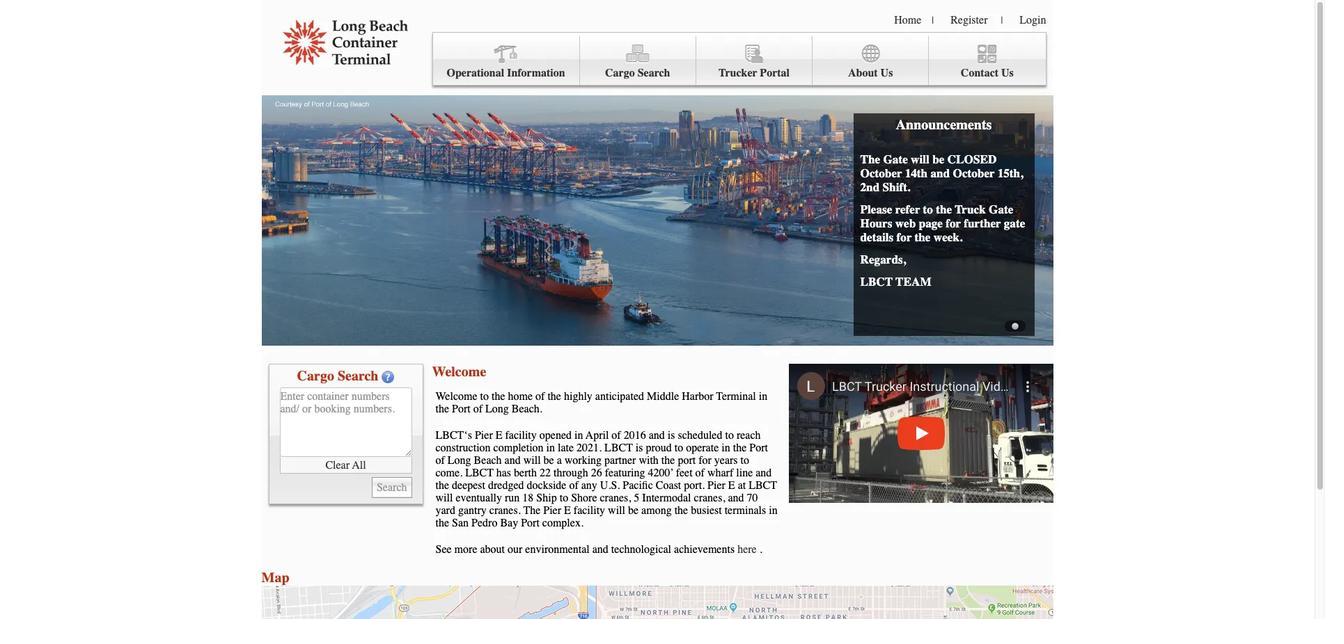 Task type: locate. For each thing, give the bounding box(es) containing it.
cargo
[[605, 67, 635, 79], [297, 368, 334, 384]]

shore
[[571, 492, 597, 505]]

is left "scheduled" at the bottom of page
[[668, 430, 675, 442]]

search
[[638, 67, 670, 79], [338, 368, 378, 384]]

login
[[1020, 14, 1046, 26]]

reach
[[737, 430, 761, 442]]

register link
[[951, 14, 988, 26]]

e left at
[[728, 480, 735, 492]]

1 vertical spatial pier
[[708, 480, 725, 492]]

0 vertical spatial search
[[638, 67, 670, 79]]

menu bar containing operational information
[[432, 32, 1046, 86]]

gate inside the gate will be closed october 14th and october 15th, 2nd shift.
[[883, 152, 908, 166]]

home
[[894, 14, 921, 26]]

information
[[507, 67, 565, 79]]

pier up 'beach'
[[475, 430, 493, 442]]

environmental
[[525, 544, 590, 556]]

lbct's
[[436, 430, 472, 442]]

lbct team
[[860, 275, 931, 289]]

0 horizontal spatial pier
[[475, 430, 493, 442]]

1 vertical spatial be
[[544, 455, 554, 467]]

2 horizontal spatial pier
[[708, 480, 725, 492]]

is left proud
[[636, 442, 643, 455]]

welcome inside "welcome to the home of the highly anticipated middle harbor terminal in the port of long beach."
[[436, 391, 477, 403]]

pier down dockside
[[543, 505, 561, 517]]

in right the operate
[[722, 442, 730, 455]]

the right run
[[523, 505, 541, 517]]

dockside
[[527, 480, 566, 492]]

1 horizontal spatial cargo
[[605, 67, 635, 79]]

lbct down regards,​
[[860, 275, 893, 289]]

welcome for welcome
[[432, 364, 486, 380]]

gate right truck
[[989, 203, 1013, 217]]

of up construction
[[473, 403, 483, 416]]

0 horizontal spatial be
[[544, 455, 554, 467]]

anticipated
[[595, 391, 644, 403]]

be left a
[[544, 455, 554, 467]]

0 horizontal spatial the
[[523, 505, 541, 517]]

0 horizontal spatial cranes,
[[600, 492, 631, 505]]

1 vertical spatial cargo
[[297, 368, 334, 384]]

port.
[[684, 480, 705, 492]]

cranes, down wharf
[[694, 492, 725, 505]]

feet
[[676, 467, 693, 480]]

and right 2016
[[649, 430, 665, 442]]

be left closed
[[933, 152, 945, 166]]

see more about our environmental and technological achievements here .
[[436, 544, 762, 556]]

in right the "late" on the left of the page
[[574, 430, 583, 442]]

1 vertical spatial long
[[448, 455, 471, 467]]

1 vertical spatial e
[[728, 480, 735, 492]]

us for contact us
[[1001, 67, 1014, 79]]

0 vertical spatial long
[[485, 403, 509, 416]]

us right about
[[881, 67, 893, 79]]

facility down any
[[574, 505, 605, 517]]

the up lbct's
[[436, 403, 449, 416]]

is
[[668, 430, 675, 442], [636, 442, 643, 455]]

will inside the gate will be closed october 14th and october 15th, 2nd shift.
[[911, 152, 930, 166]]

coast
[[656, 480, 681, 492]]

port right bay
[[521, 517, 540, 530]]

1 vertical spatial cargo search
[[297, 368, 378, 384]]

lbct
[[860, 275, 893, 289], [605, 442, 633, 455], [465, 467, 494, 480], [749, 480, 777, 492]]

1 horizontal spatial cranes,
[[694, 492, 725, 505]]

opened
[[540, 430, 572, 442]]

0 vertical spatial cargo search
[[605, 67, 670, 79]]

the up "2nd"
[[860, 152, 880, 166]]

0 vertical spatial pier
[[475, 430, 493, 442]]

e
[[496, 430, 502, 442], [728, 480, 735, 492], [564, 505, 571, 517]]

facility down beach.
[[505, 430, 537, 442]]

1 horizontal spatial search
[[638, 67, 670, 79]]

0 horizontal spatial cargo search
[[297, 368, 378, 384]]

the gate will be closed october 14th and october 15th, 2nd shift.
[[860, 152, 1023, 194]]

for right details
[[897, 230, 912, 244]]

cranes, left 5
[[600, 492, 631, 505]]

trucker portal link
[[696, 36, 813, 86]]

any
[[581, 480, 597, 492]]

to left home
[[480, 391, 489, 403]]

1 us from the left
[[881, 67, 893, 79]]

facility
[[505, 430, 537, 442], [574, 505, 605, 517]]

of right home
[[536, 391, 545, 403]]

1 vertical spatial gate
[[989, 203, 1013, 217]]

1 horizontal spatial cargo search
[[605, 67, 670, 79]]

pier right port.
[[708, 480, 725, 492]]

1 horizontal spatial us
[[1001, 67, 1014, 79]]

0 vertical spatial cargo
[[605, 67, 635, 79]]

in right terminal
[[759, 391, 768, 403]]

will left a
[[523, 455, 541, 467]]

0 vertical spatial be
[[933, 152, 945, 166]]

None submit
[[372, 478, 412, 499]]

october up truck
[[953, 166, 995, 180]]

years
[[714, 455, 738, 467]]

will down announcements
[[911, 152, 930, 166]]

0 horizontal spatial |
[[932, 15, 934, 26]]

0 horizontal spatial us
[[881, 67, 893, 79]]

4200'
[[648, 467, 674, 480]]

the
[[860, 152, 880, 166], [523, 505, 541, 517]]

here
[[738, 544, 757, 556]]

0 horizontal spatial long
[[448, 455, 471, 467]]

0 vertical spatial gate
[[883, 152, 908, 166]]

highly
[[564, 391, 592, 403]]

1 vertical spatial facility
[[574, 505, 605, 517]]

construction
[[436, 442, 491, 455]]

0 horizontal spatial port
[[452, 403, 471, 416]]

1 horizontal spatial long
[[485, 403, 509, 416]]

1 horizontal spatial october
[[953, 166, 995, 180]]

in
[[759, 391, 768, 403], [574, 430, 583, 442], [546, 442, 555, 455], [722, 442, 730, 455], [769, 505, 778, 517]]

and
[[649, 430, 665, 442], [505, 455, 521, 467], [756, 467, 772, 480], [728, 492, 744, 505], [592, 544, 609, 556]]

intermodal
[[642, 492, 691, 505]]

26
[[591, 467, 602, 480]]

through
[[554, 467, 588, 480]]

the right among
[[675, 505, 688, 517]]

2nd
[[860, 180, 880, 194]]

operational information link
[[433, 36, 580, 86]]

1 vertical spatial welcome
[[436, 391, 477, 403]]

long down lbct's
[[448, 455, 471, 467]]

2 horizontal spatial port
[[749, 442, 768, 455]]

with
[[639, 455, 659, 467]]

be inside the gate will be closed october 14th and october 15th, 2nd shift.
[[933, 152, 945, 166]]

0 vertical spatial the
[[860, 152, 880, 166]]

october up please
[[860, 166, 902, 180]]

for
[[946, 217, 961, 230], [897, 230, 912, 244], [699, 455, 712, 467]]

cargo search inside menu bar
[[605, 67, 670, 79]]

portal
[[760, 67, 790, 79]]

port
[[678, 455, 696, 467]]

| left login "link"
[[1001, 15, 1003, 26]]

e left shore
[[564, 505, 571, 517]]

0 horizontal spatial facility
[[505, 430, 537, 442]]

menu bar
[[432, 32, 1046, 86]]

to right ship
[[560, 492, 568, 505]]

0 vertical spatial facility
[[505, 430, 537, 442]]

to inside please refer to the truck gate hours web page for further gate details for the week.
[[923, 203, 933, 217]]

us right contact
[[1001, 67, 1014, 79]]

to right the refer
[[923, 203, 933, 217]]

pacific
[[623, 480, 653, 492]]

pier
[[475, 430, 493, 442], [708, 480, 725, 492], [543, 505, 561, 517]]

1 | from the left
[[932, 15, 934, 26]]

1 horizontal spatial facility
[[574, 505, 605, 517]]

| right home link
[[932, 15, 934, 26]]

late
[[558, 442, 574, 455]]

2 us from the left
[[1001, 67, 1014, 79]]

22
[[540, 467, 551, 480]]

be left among
[[628, 505, 639, 517]]

for right page
[[946, 217, 961, 230]]

1 vertical spatial search
[[338, 368, 378, 384]]

technological
[[611, 544, 671, 556]]

0 horizontal spatial search
[[338, 368, 378, 384]]

page
[[919, 217, 943, 230]]

gantry
[[458, 505, 487, 517]]

for right port
[[699, 455, 712, 467]]

2 horizontal spatial for
[[946, 217, 961, 230]]

map
[[261, 570, 289, 586]]

2 horizontal spatial be
[[933, 152, 945, 166]]

operational information
[[447, 67, 565, 79]]

gate up 'shift.' on the right of the page
[[883, 152, 908, 166]]

long left beach.
[[485, 403, 509, 416]]

long inside "welcome to the home of the highly anticipated middle harbor terminal in the port of long beach."
[[485, 403, 509, 416]]

0 horizontal spatial october
[[860, 166, 902, 180]]

of right 'feet'
[[695, 467, 705, 480]]

1 horizontal spatial gate
[[989, 203, 1013, 217]]

2021.
[[577, 442, 602, 455]]

1 vertical spatial port
[[749, 442, 768, 455]]

0 horizontal spatial gate
[[883, 152, 908, 166]]

0 vertical spatial e
[[496, 430, 502, 442]]

in right '70'
[[769, 505, 778, 517]]

operate
[[686, 442, 719, 455]]

e up 'beach'
[[496, 430, 502, 442]]

completion
[[493, 442, 544, 455]]

regards,​
[[860, 253, 906, 267]]

and right line
[[756, 467, 772, 480]]

the left truck
[[936, 203, 952, 217]]

port up line
[[749, 442, 768, 455]]

ship
[[536, 492, 557, 505]]

0 vertical spatial welcome
[[432, 364, 486, 380]]

clear all
[[325, 459, 366, 472]]

0 horizontal spatial for
[[699, 455, 712, 467]]

port inside "welcome to the home of the highly anticipated middle harbor terminal in the port of long beach."
[[452, 403, 471, 416]]

us for about us
[[881, 67, 893, 79]]

line
[[736, 467, 753, 480]]

operational
[[447, 67, 504, 79]]

lbct right at
[[749, 480, 777, 492]]

welcome
[[432, 364, 486, 380], [436, 391, 477, 403]]

contact
[[961, 67, 999, 79]]

1 horizontal spatial pier
[[543, 505, 561, 517]]

home link
[[894, 14, 921, 26]]

2 vertical spatial pier
[[543, 505, 561, 517]]

2 horizontal spatial e
[[728, 480, 735, 492]]

complex.
[[542, 517, 583, 530]]

1 horizontal spatial be
[[628, 505, 639, 517]]

working
[[565, 455, 602, 467]]

1 vertical spatial the
[[523, 505, 541, 517]]

1 horizontal spatial the
[[860, 152, 880, 166]]

will
[[911, 152, 930, 166], [523, 455, 541, 467], [436, 492, 453, 505], [608, 505, 625, 517]]

eventually
[[456, 492, 502, 505]]

port up lbct's
[[452, 403, 471, 416]]

the left the highly
[[548, 391, 561, 403]]

1 horizontal spatial e
[[564, 505, 571, 517]]

see
[[436, 544, 452, 556]]

1 horizontal spatial |
[[1001, 15, 1003, 26]]

cranes,
[[600, 492, 631, 505], [694, 492, 725, 505]]

login link
[[1020, 14, 1046, 26]]

1 horizontal spatial port
[[521, 517, 540, 530]]

0 vertical spatial port
[[452, 403, 471, 416]]

clear
[[325, 459, 350, 472]]



Task type: describe. For each thing, give the bounding box(es) containing it.
trucker
[[719, 67, 757, 79]]

the inside lbct's pier e facility opened in april of 2016 and is scheduled to reach construction completion in late 2021.  lbct is proud to operate in the port of long beach and will be a working partner with the port for years to come.  lbct has berth 22 through 26 featuring 4200' feet of wharf line and the deepest dredged dockside of any u.s. pacific coast port. pier e at lbct will eventually run 18 ship to shore cranes, 5 intermodal cranes, and 70 yard gantry cranes. the pier e facility will be among the busiest terminals in the san pedro bay port complex.
[[523, 505, 541, 517]]

bay
[[500, 517, 518, 530]]

long inside lbct's pier e facility opened in april of 2016 and is scheduled to reach construction completion in late 2021.  lbct is proud to operate in the port of long beach and will be a working partner with the port for years to come.  lbct has berth 22 through 26 featuring 4200' feet of wharf line and the deepest dredged dockside of any u.s. pacific coast port. pier e at lbct will eventually run 18 ship to shore cranes, 5 intermodal cranes, and 70 yard gantry cranes. the pier e facility will be among the busiest terminals in the san pedro bay port complex.
[[448, 455, 471, 467]]

1 cranes, from the left
[[600, 492, 631, 505]]

contact us
[[961, 67, 1014, 79]]

yard
[[436, 505, 455, 517]]

the left week.
[[915, 230, 931, 244]]

beach.
[[512, 403, 542, 416]]

further
[[964, 217, 1001, 230]]

featuring
[[605, 467, 645, 480]]

will left 5
[[608, 505, 625, 517]]

2 vertical spatial e
[[564, 505, 571, 517]]

to left reach
[[725, 430, 734, 442]]

about
[[848, 67, 878, 79]]

the inside the gate will be closed october 14th and october 15th, 2nd shift.
[[860, 152, 880, 166]]

about us
[[848, 67, 893, 79]]

a
[[557, 455, 562, 467]]

harbor
[[682, 391, 713, 403]]

0 horizontal spatial e
[[496, 430, 502, 442]]

more
[[454, 544, 477, 556]]

cargo inside menu bar
[[605, 67, 635, 79]]

2 vertical spatial port
[[521, 517, 540, 530]]

cranes.
[[489, 505, 521, 517]]

our
[[508, 544, 523, 556]]

refer
[[895, 203, 920, 217]]

lbct up featuring
[[605, 442, 633, 455]]

the up yard
[[436, 480, 449, 492]]

the left home
[[492, 391, 505, 403]]

has
[[496, 467, 511, 480]]

welcome for welcome to the home of the highly anticipated middle harbor terminal in the port of long beach.
[[436, 391, 477, 403]]

closed
[[947, 152, 997, 166]]

among
[[641, 505, 672, 517]]

1 horizontal spatial is
[[668, 430, 675, 442]]

run
[[505, 492, 520, 505]]

come.
[[436, 467, 462, 480]]

achievements
[[674, 544, 735, 556]]

70
[[747, 492, 758, 505]]

and left technological
[[592, 544, 609, 556]]

trucker portal
[[719, 67, 790, 79]]

busiest
[[691, 505, 722, 517]]

the left port
[[661, 455, 675, 467]]

2 vertical spatial be
[[628, 505, 639, 517]]

in left the "late" on the left of the page
[[546, 442, 555, 455]]

register
[[951, 14, 988, 26]]

of left 2016
[[612, 430, 621, 442]]

hours
[[860, 217, 892, 230]]

contact us link
[[929, 36, 1046, 86]]

0 horizontal spatial cargo
[[297, 368, 334, 384]]

please refer to the truck gate hours web page for further gate details for the week.
[[860, 203, 1025, 244]]

san
[[452, 517, 469, 530]]

for inside lbct's pier e facility opened in april of 2016 and is scheduled to reach construction completion in late 2021.  lbct is proud to operate in the port of long beach and will be a working partner with the port for years to come.  lbct has berth 22 through 26 featuring 4200' feet of wharf line and the deepest dredged dockside of any u.s. pacific coast port. pier e at lbct will eventually run 18 ship to shore cranes, 5 intermodal cranes, and 70 yard gantry cranes. the pier e facility will be among the busiest terminals in the san pedro bay port complex.
[[699, 455, 712, 467]]

berth
[[514, 467, 537, 480]]

wharf
[[707, 467, 733, 480]]

the left san
[[436, 517, 449, 530]]

and left '70'
[[728, 492, 744, 505]]

clear all button
[[280, 457, 412, 474]]

gate
[[1004, 217, 1025, 230]]

all
[[352, 459, 366, 472]]

0 horizontal spatial is
[[636, 442, 643, 455]]

search inside cargo search link
[[638, 67, 670, 79]]

1 horizontal spatial for
[[897, 230, 912, 244]]

5
[[634, 492, 639, 505]]

team
[[896, 275, 931, 289]]

here link
[[738, 544, 757, 556]]

in inside "welcome to the home of the highly anticipated middle harbor terminal in the port of long beach."
[[759, 391, 768, 403]]

the up line
[[733, 442, 747, 455]]

beach
[[474, 455, 502, 467]]

2 | from the left
[[1001, 15, 1003, 26]]

about us link
[[813, 36, 929, 86]]

scheduled
[[678, 430, 722, 442]]

to inside "welcome to the home of the highly anticipated middle harbor terminal in the port of long beach."
[[480, 391, 489, 403]]

1 october from the left
[[860, 166, 902, 180]]

to right years
[[741, 455, 749, 467]]

truck
[[955, 203, 986, 217]]

of down lbct's
[[436, 455, 445, 467]]

.
[[759, 544, 762, 556]]

and right 'beach'
[[505, 455, 521, 467]]

home
[[508, 391, 533, 403]]

at
[[738, 480, 746, 492]]

deepest
[[452, 480, 485, 492]]

about
[[480, 544, 505, 556]]

middle
[[647, 391, 679, 403]]

lbct left has
[[465, 467, 494, 480]]

2016
[[624, 430, 646, 442]]

week.
[[934, 230, 963, 244]]

2 october from the left
[[953, 166, 995, 180]]

partner
[[604, 455, 636, 467]]

lbct's pier e facility opened in april of 2016 and is scheduled to reach construction completion in late 2021.  lbct is proud to operate in the port of long beach and will be a working partner with the port for years to come.  lbct has berth 22 through 26 featuring 4200' feet of wharf line and the deepest dredged dockside of any u.s. pacific coast port. pier e at lbct will eventually run 18 ship to shore cranes, 5 intermodal cranes, and 70 yard gantry cranes. the pier e facility will be among the busiest terminals in the san pedro bay port complex.
[[436, 430, 778, 530]]

announcements
[[896, 117, 992, 133]]

to right proud
[[675, 442, 683, 455]]

web
[[895, 217, 916, 230]]

will down 'come.'
[[436, 492, 453, 505]]

terminal
[[716, 391, 756, 403]]

Enter container numbers and/ or booking numbers. text field
[[280, 388, 412, 457]]

cargo search link
[[580, 36, 696, 86]]

15th,
[[998, 166, 1023, 180]]

please
[[860, 203, 892, 217]]

2 cranes, from the left
[[694, 492, 725, 505]]

gate inside please refer to the truck gate hours web page for further gate details for the week.
[[989, 203, 1013, 217]]

details
[[860, 230, 894, 244]]

of left any
[[569, 480, 578, 492]]

proud
[[646, 442, 672, 455]]



Task type: vqa. For each thing, say whether or not it's contained in the screenshot.
the
yes



